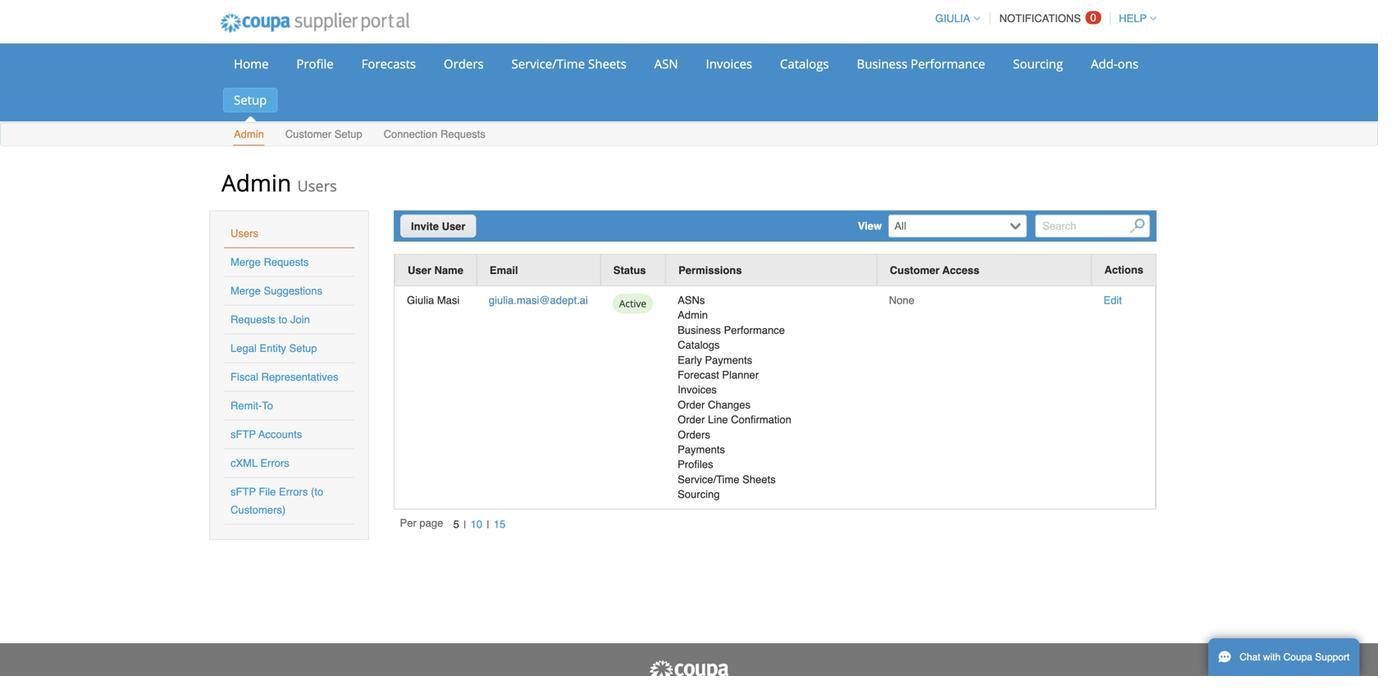 Task type: describe. For each thing, give the bounding box(es) containing it.
chat
[[1240, 652, 1261, 663]]

legal
[[231, 342, 257, 355]]

invite
[[411, 220, 439, 233]]

1 horizontal spatial coupa supplier portal image
[[648, 660, 730, 676]]

2 vertical spatial requests
[[231, 314, 276, 326]]

sftp accounts link
[[231, 428, 302, 441]]

1 vertical spatial setup
[[335, 128, 363, 140]]

profile link
[[286, 52, 344, 76]]

merge requests
[[231, 256, 309, 268]]

1 vertical spatial payments
[[678, 444, 725, 456]]

1 vertical spatial users
[[231, 227, 258, 240]]

admin link
[[233, 124, 265, 146]]

customer for customer setup
[[285, 128, 332, 140]]

admin for admin users
[[222, 167, 292, 198]]

status button
[[614, 262, 646, 279]]

add-
[[1091, 55, 1118, 72]]

0 horizontal spatial sheets
[[588, 55, 627, 72]]

early
[[678, 354, 702, 366]]

active button
[[613, 293, 653, 318]]

requests for merge requests
[[264, 256, 309, 268]]

user inside button
[[408, 264, 432, 277]]

5
[[454, 518, 460, 530]]

sourcing link
[[1003, 52, 1074, 76]]

none
[[889, 294, 915, 307]]

1 order from the top
[[678, 399, 705, 411]]

connection requests
[[384, 128, 486, 140]]

0 vertical spatial orders
[[444, 55, 484, 72]]

support
[[1316, 652, 1350, 663]]

invoices inside asns admin business performance catalogs early payments forecast planner invoices order changes order line confirmation orders payments profiles service/time sheets sourcing
[[678, 384, 717, 396]]

10
[[471, 518, 483, 530]]

(to
[[311, 486, 324, 498]]

giulia masi
[[407, 294, 460, 307]]

0 vertical spatial errors
[[260, 457, 290, 469]]

15 button
[[490, 516, 510, 533]]

sftp file errors (to customers)
[[231, 486, 324, 516]]

merge suggestions link
[[231, 285, 323, 297]]

cxml errors
[[231, 457, 290, 469]]

profile
[[297, 55, 334, 72]]

5 button
[[449, 516, 464, 533]]

catalogs inside asns admin business performance catalogs early payments forecast planner invoices order changes order line confirmation orders payments profiles service/time sheets sourcing
[[678, 339, 720, 351]]

active
[[620, 297, 647, 310]]

page
[[420, 517, 443, 529]]

remit-
[[231, 400, 262, 412]]

invoices link
[[696, 52, 763, 76]]

sheets inside asns admin business performance catalogs early payments forecast planner invoices order changes order line confirmation orders payments profiles service/time sheets sourcing
[[743, 473, 776, 486]]

merge for merge suggestions
[[231, 285, 261, 297]]

to
[[262, 400, 273, 412]]

permissions
[[679, 264, 742, 277]]

business performance
[[857, 55, 986, 72]]

search image
[[1131, 219, 1145, 233]]

line
[[708, 414, 728, 426]]

forecast
[[678, 369, 720, 381]]

chat with coupa support
[[1240, 652, 1350, 663]]

invite user
[[411, 220, 466, 233]]

errors inside sftp file errors (to customers)
[[279, 486, 308, 498]]

suggestions
[[264, 285, 323, 297]]

service/time sheets
[[512, 55, 627, 72]]

sftp accounts
[[231, 428, 302, 441]]

ons
[[1118, 55, 1139, 72]]

setup link
[[223, 88, 278, 112]]

customer setup link
[[285, 124, 363, 146]]

edit
[[1104, 294, 1123, 307]]

customer access
[[890, 264, 980, 277]]

status
[[614, 264, 646, 277]]

0 vertical spatial catalogs
[[780, 55, 829, 72]]

profiles
[[678, 459, 714, 471]]

customers)
[[231, 504, 286, 516]]

users inside the admin users
[[297, 176, 337, 196]]

with
[[1264, 652, 1281, 663]]

sftp file errors (to customers) link
[[231, 486, 324, 516]]

email button
[[490, 262, 518, 279]]

add-ons
[[1091, 55, 1139, 72]]

home
[[234, 55, 269, 72]]

permissions button
[[679, 262, 742, 279]]

to
[[279, 314, 288, 326]]

coupa
[[1284, 652, 1313, 663]]

business performance link
[[847, 52, 996, 76]]

0
[[1091, 11, 1097, 24]]

changes
[[708, 399, 751, 411]]

help
[[1120, 12, 1147, 25]]

admin inside asns admin business performance catalogs early payments forecast planner invoices order changes order line confirmation orders payments profiles service/time sheets sourcing
[[678, 309, 708, 322]]

add-ons link
[[1081, 52, 1150, 76]]

View text field
[[891, 215, 1007, 237]]

customer for customer access
[[890, 264, 940, 277]]

file
[[259, 486, 276, 498]]



Task type: vqa. For each thing, say whether or not it's contained in the screenshot.
leftmost the Setup
yes



Task type: locate. For each thing, give the bounding box(es) containing it.
0 vertical spatial service/time
[[512, 55, 585, 72]]

requests for connection requests
[[441, 128, 486, 140]]

catalogs right invoices link
[[780, 55, 829, 72]]

connection requests link
[[383, 124, 487, 146]]

admin down setup link
[[234, 128, 264, 140]]

setup
[[234, 92, 267, 108], [335, 128, 363, 140], [289, 342, 317, 355]]

1 horizontal spatial user
[[442, 220, 466, 233]]

requests to join
[[231, 314, 310, 326]]

representatives
[[261, 371, 339, 383]]

giulia.masi@adept.ai
[[489, 294, 588, 307]]

setup up admin link
[[234, 92, 267, 108]]

sourcing down notifications at top right
[[1014, 55, 1064, 72]]

name
[[435, 264, 464, 277]]

giulia.masi@adept.ai link
[[489, 294, 588, 307]]

1 vertical spatial errors
[[279, 486, 308, 498]]

1 horizontal spatial customer
[[890, 264, 940, 277]]

1 horizontal spatial catalogs
[[780, 55, 829, 72]]

2 order from the top
[[678, 414, 705, 426]]

0 vertical spatial users
[[297, 176, 337, 196]]

connection
[[384, 128, 438, 140]]

users up merge requests
[[231, 227, 258, 240]]

order left line
[[678, 414, 705, 426]]

0 horizontal spatial coupa supplier portal image
[[209, 2, 421, 43]]

0 horizontal spatial navigation
[[400, 516, 510, 534]]

requests left to
[[231, 314, 276, 326]]

requests
[[441, 128, 486, 140], [264, 256, 309, 268], [231, 314, 276, 326]]

order down forecast
[[678, 399, 705, 411]]

1 vertical spatial sourcing
[[678, 488, 720, 501]]

0 horizontal spatial sourcing
[[678, 488, 720, 501]]

0 vertical spatial giulia
[[936, 12, 971, 25]]

payments
[[705, 354, 753, 366], [678, 444, 725, 456]]

notifications 0
[[1000, 11, 1097, 25]]

business down asns
[[678, 324, 721, 336]]

1 vertical spatial user
[[408, 264, 432, 277]]

sftp
[[231, 428, 256, 441], [231, 486, 256, 498]]

0 vertical spatial requests
[[441, 128, 486, 140]]

0 vertical spatial business
[[857, 55, 908, 72]]

email
[[490, 264, 518, 277]]

1 vertical spatial catalogs
[[678, 339, 720, 351]]

sourcing inside asns admin business performance catalogs early payments forecast planner invoices order changes order line confirmation orders payments profiles service/time sheets sourcing
[[678, 488, 720, 501]]

0 vertical spatial performance
[[911, 55, 986, 72]]

0 vertical spatial coupa supplier portal image
[[209, 2, 421, 43]]

errors down accounts
[[260, 457, 290, 469]]

cxml errors link
[[231, 457, 290, 469]]

1 vertical spatial business
[[678, 324, 721, 336]]

payments up profiles
[[678, 444, 725, 456]]

sheets
[[588, 55, 627, 72], [743, 473, 776, 486]]

1 merge from the top
[[231, 256, 261, 268]]

customer up the none
[[890, 264, 940, 277]]

1 vertical spatial orders
[[678, 429, 711, 441]]

asns admin business performance catalogs early payments forecast planner invoices order changes order line confirmation orders payments profiles service/time sheets sourcing
[[678, 294, 792, 501]]

0 horizontal spatial |
[[464, 519, 467, 531]]

admin inside admin link
[[234, 128, 264, 140]]

business
[[857, 55, 908, 72], [678, 324, 721, 336]]

0 vertical spatial sourcing
[[1014, 55, 1064, 72]]

| right 5
[[464, 519, 467, 531]]

sftp for sftp file errors (to customers)
[[231, 486, 256, 498]]

requests to join link
[[231, 314, 310, 326]]

performance inside asns admin business performance catalogs early payments forecast planner invoices order changes order line confirmation orders payments profiles service/time sheets sourcing
[[724, 324, 785, 336]]

1 horizontal spatial navigation
[[928, 2, 1157, 34]]

view
[[858, 220, 882, 232]]

merge suggestions
[[231, 285, 323, 297]]

1 vertical spatial navigation
[[400, 516, 510, 534]]

catalogs up early
[[678, 339, 720, 351]]

1 vertical spatial sheets
[[743, 473, 776, 486]]

1 vertical spatial admin
[[222, 167, 292, 198]]

sftp up 'customers)'
[[231, 486, 256, 498]]

0 horizontal spatial catalogs
[[678, 339, 720, 351]]

giulia left masi
[[407, 294, 434, 307]]

users
[[297, 176, 337, 196], [231, 227, 258, 240]]

giulia up business performance
[[936, 12, 971, 25]]

chat with coupa support button
[[1209, 639, 1360, 676]]

0 vertical spatial payments
[[705, 354, 753, 366]]

service/time sheets link
[[501, 52, 638, 76]]

customer up the admin users
[[285, 128, 332, 140]]

fiscal representatives link
[[231, 371, 339, 383]]

merge requests link
[[231, 256, 309, 268]]

setup left the connection
[[335, 128, 363, 140]]

0 horizontal spatial users
[[231, 227, 258, 240]]

1 vertical spatial service/time
[[678, 473, 740, 486]]

orders inside asns admin business performance catalogs early payments forecast planner invoices order changes order line confirmation orders payments profiles service/time sheets sourcing
[[678, 429, 711, 441]]

forecasts link
[[351, 52, 427, 76]]

actions
[[1105, 264, 1144, 276]]

1 vertical spatial coupa supplier portal image
[[648, 660, 730, 676]]

2 merge from the top
[[231, 285, 261, 297]]

0 horizontal spatial performance
[[724, 324, 785, 336]]

merge
[[231, 256, 261, 268], [231, 285, 261, 297]]

fiscal
[[231, 371, 258, 383]]

asn
[[655, 55, 678, 72]]

sourcing down profiles
[[678, 488, 720, 501]]

1 horizontal spatial service/time
[[678, 473, 740, 486]]

sheets down confirmation
[[743, 473, 776, 486]]

1 horizontal spatial setup
[[289, 342, 317, 355]]

business inside asns admin business performance catalogs early payments forecast planner invoices order changes order line confirmation orders payments profiles service/time sheets sourcing
[[678, 324, 721, 336]]

0 horizontal spatial user
[[408, 264, 432, 277]]

performance down giulia link
[[911, 55, 986, 72]]

giulia for giulia
[[936, 12, 971, 25]]

admin
[[234, 128, 264, 140], [222, 167, 292, 198], [678, 309, 708, 322]]

invoices
[[706, 55, 753, 72], [678, 384, 717, 396]]

0 horizontal spatial service/time
[[512, 55, 585, 72]]

1 horizontal spatial sourcing
[[1014, 55, 1064, 72]]

accounts
[[259, 428, 302, 441]]

1 horizontal spatial sheets
[[743, 473, 776, 486]]

catalogs
[[780, 55, 829, 72], [678, 339, 720, 351]]

1 vertical spatial invoices
[[678, 384, 717, 396]]

invite user link
[[401, 215, 476, 238]]

navigation containing notifications 0
[[928, 2, 1157, 34]]

merge for merge requests
[[231, 256, 261, 268]]

admin down asns
[[678, 309, 708, 322]]

1 vertical spatial performance
[[724, 324, 785, 336]]

1 | from the left
[[464, 519, 467, 531]]

invoices down forecast
[[678, 384, 717, 396]]

merge down users link
[[231, 256, 261, 268]]

fiscal representatives
[[231, 371, 339, 383]]

giulia for giulia masi
[[407, 294, 434, 307]]

0 horizontal spatial giulia
[[407, 294, 434, 307]]

0 vertical spatial sftp
[[231, 428, 256, 441]]

legal entity setup link
[[231, 342, 317, 355]]

per page
[[400, 517, 443, 529]]

home link
[[223, 52, 279, 76]]

join
[[291, 314, 310, 326]]

remit-to link
[[231, 400, 273, 412]]

entity
[[260, 342, 286, 355]]

0 vertical spatial user
[[442, 220, 466, 233]]

navigation containing per page
[[400, 516, 510, 534]]

sftp up cxml
[[231, 428, 256, 441]]

0 vertical spatial customer
[[285, 128, 332, 140]]

edit link
[[1104, 294, 1123, 307]]

admin down admin link
[[222, 167, 292, 198]]

requests right the connection
[[441, 128, 486, 140]]

giulia
[[936, 12, 971, 25], [407, 294, 434, 307]]

2 | from the left
[[487, 519, 490, 531]]

15
[[494, 518, 506, 530]]

business right catalogs link
[[857, 55, 908, 72]]

performance up "planner"
[[724, 324, 785, 336]]

0 vertical spatial sheets
[[588, 55, 627, 72]]

errors
[[260, 457, 290, 469], [279, 486, 308, 498]]

sftp for sftp accounts
[[231, 428, 256, 441]]

1 vertical spatial order
[[678, 414, 705, 426]]

user right invite
[[442, 220, 466, 233]]

admin users
[[222, 167, 337, 198]]

1 horizontal spatial giulia
[[936, 12, 971, 25]]

| right 10
[[487, 519, 490, 531]]

orders link
[[433, 52, 495, 76]]

1 sftp from the top
[[231, 428, 256, 441]]

1 horizontal spatial performance
[[911, 55, 986, 72]]

1 vertical spatial sftp
[[231, 486, 256, 498]]

orders
[[444, 55, 484, 72], [678, 429, 711, 441]]

catalogs link
[[770, 52, 840, 76]]

1 vertical spatial customer
[[890, 264, 940, 277]]

confirmation
[[731, 414, 792, 426]]

0 vertical spatial navigation
[[928, 2, 1157, 34]]

5 | 10 | 15
[[454, 518, 506, 531]]

setup down join
[[289, 342, 317, 355]]

2 sftp from the top
[[231, 486, 256, 498]]

access
[[943, 264, 980, 277]]

2 vertical spatial admin
[[678, 309, 708, 322]]

0 vertical spatial merge
[[231, 256, 261, 268]]

10 button
[[467, 516, 487, 533]]

user left the name
[[408, 264, 432, 277]]

2 horizontal spatial setup
[[335, 128, 363, 140]]

coupa supplier portal image
[[209, 2, 421, 43], [648, 660, 730, 676]]

orders down line
[[678, 429, 711, 441]]

user name button
[[408, 262, 464, 279]]

errors left the (to
[[279, 486, 308, 498]]

asns
[[678, 294, 705, 307]]

users down customer setup link
[[297, 176, 337, 196]]

customer inside button
[[890, 264, 940, 277]]

legal entity setup
[[231, 342, 317, 355]]

1 vertical spatial requests
[[264, 256, 309, 268]]

requests inside 'link'
[[441, 128, 486, 140]]

1 vertical spatial giulia
[[407, 294, 434, 307]]

0 vertical spatial order
[[678, 399, 705, 411]]

0 horizontal spatial customer
[[285, 128, 332, 140]]

sftp inside sftp file errors (to customers)
[[231, 486, 256, 498]]

customer
[[285, 128, 332, 140], [890, 264, 940, 277]]

sheets left asn
[[588, 55, 627, 72]]

merge down merge requests link
[[231, 285, 261, 297]]

0 vertical spatial invoices
[[706, 55, 753, 72]]

customer access button
[[890, 262, 980, 279]]

masi
[[437, 294, 460, 307]]

service/time
[[512, 55, 585, 72], [678, 473, 740, 486]]

|
[[464, 519, 467, 531], [487, 519, 490, 531]]

1 vertical spatial merge
[[231, 285, 261, 297]]

requests up suggestions at the left top of the page
[[264, 256, 309, 268]]

per
[[400, 517, 417, 529]]

1 horizontal spatial orders
[[678, 429, 711, 441]]

1 horizontal spatial business
[[857, 55, 908, 72]]

0 horizontal spatial orders
[[444, 55, 484, 72]]

Search text field
[[1036, 215, 1151, 238]]

1 horizontal spatial |
[[487, 519, 490, 531]]

invoices right asn
[[706, 55, 753, 72]]

0 vertical spatial admin
[[234, 128, 264, 140]]

payments up "planner"
[[705, 354, 753, 366]]

user name
[[408, 264, 464, 277]]

navigation
[[928, 2, 1157, 34], [400, 516, 510, 534]]

0 horizontal spatial business
[[678, 324, 721, 336]]

notifications
[[1000, 12, 1082, 25]]

0 horizontal spatial setup
[[234, 92, 267, 108]]

1 horizontal spatial users
[[297, 176, 337, 196]]

0 vertical spatial setup
[[234, 92, 267, 108]]

orders right forecasts
[[444, 55, 484, 72]]

customer setup
[[285, 128, 363, 140]]

service/time inside asns admin business performance catalogs early payments forecast planner invoices order changes order line confirmation orders payments profiles service/time sheets sourcing
[[678, 473, 740, 486]]

admin for admin
[[234, 128, 264, 140]]

2 vertical spatial setup
[[289, 342, 317, 355]]



